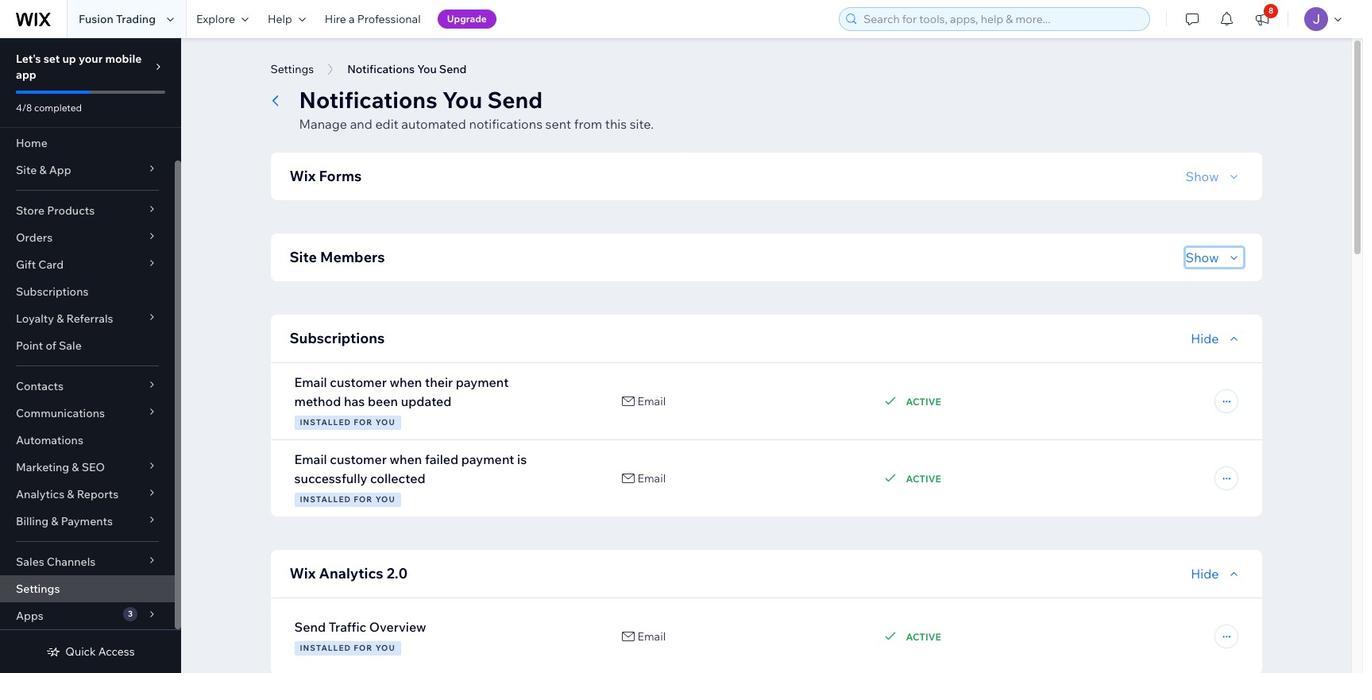 Task type: vqa. For each thing, say whether or not it's contained in the screenshot.
THE FREE PLAN COMPARE PLANS
no



Task type: describe. For each thing, give the bounding box(es) containing it.
payments
[[61, 514, 113, 529]]

show for members
[[1186, 250, 1220, 265]]

payment for their
[[456, 374, 509, 390]]

3 active from the top
[[906, 631, 942, 643]]

3
[[128, 609, 133, 619]]

& for billing
[[51, 514, 58, 529]]

updated
[[401, 393, 452, 409]]

customer for has
[[330, 374, 387, 390]]

hire
[[325, 12, 346, 26]]

store products button
[[0, 197, 175, 224]]

automated
[[402, 116, 466, 132]]

gift card button
[[0, 251, 175, 278]]

notifications you send
[[347, 62, 467, 76]]

forms
[[319, 167, 362, 185]]

settings link
[[0, 575, 175, 602]]

orders button
[[0, 224, 175, 251]]

products
[[47, 203, 95, 218]]

notifications you send manage and edit automated notifications sent from this site.
[[299, 86, 654, 132]]

gift card
[[16, 258, 64, 272]]

this
[[605, 116, 627, 132]]

billing
[[16, 514, 49, 529]]

active for collected
[[906, 473, 942, 484]]

contacts button
[[0, 373, 175, 400]]

app
[[49, 163, 71, 177]]

explore
[[196, 12, 235, 26]]

let's
[[16, 52, 41, 66]]

fusion trading
[[79, 12, 156, 26]]

site for site & app
[[16, 163, 37, 177]]

site & app button
[[0, 157, 175, 184]]

quick access button
[[46, 645, 135, 659]]

site members
[[290, 248, 385, 266]]

sales
[[16, 555, 44, 569]]

seo
[[82, 460, 105, 474]]

show button for site members
[[1186, 248, 1243, 267]]

& for site
[[39, 163, 47, 177]]

successfully
[[294, 471, 368, 486]]

site for site members
[[290, 248, 317, 266]]

you inside email customer when their payment method has been updated installed for you
[[376, 417, 396, 428]]

their
[[425, 374, 453, 390]]

hide for subscriptions
[[1192, 331, 1220, 347]]

point of sale
[[16, 339, 82, 353]]

you for notifications you send
[[417, 62, 437, 76]]

communications
[[16, 406, 105, 420]]

site.
[[630, 116, 654, 132]]

billing & payments button
[[0, 508, 175, 535]]

hire a professional link
[[315, 0, 430, 38]]

professional
[[358, 12, 421, 26]]

apps
[[16, 609, 44, 623]]

method
[[294, 393, 341, 409]]

subscriptions inside sidebar element
[[16, 285, 89, 299]]

card
[[38, 258, 64, 272]]

automations link
[[0, 427, 175, 454]]

marketing
[[16, 460, 69, 474]]

trading
[[116, 12, 156, 26]]

4/8
[[16, 102, 32, 114]]

traffic
[[329, 619, 367, 635]]

analytics & reports button
[[0, 481, 175, 508]]

wix for wix analytics 2.0
[[290, 564, 316, 583]]

orders
[[16, 230, 53, 245]]

let's set up your mobile app
[[16, 52, 142, 82]]

notifications you send button
[[339, 57, 475, 81]]

Search for tools, apps, help & more... field
[[859, 8, 1145, 30]]

up
[[62, 52, 76, 66]]

2.0
[[387, 564, 408, 583]]

sent
[[546, 116, 572, 132]]

help
[[268, 12, 292, 26]]

channels
[[47, 555, 96, 569]]

a
[[349, 12, 355, 26]]

1 horizontal spatial subscriptions
[[290, 329, 385, 347]]

wix forms
[[290, 167, 362, 185]]

overview
[[369, 619, 427, 635]]

set
[[43, 52, 60, 66]]

for inside email customer when failed payment is successfully collected installed for you
[[354, 494, 373, 505]]

& for analytics
[[67, 487, 74, 502]]

point of sale link
[[0, 332, 175, 359]]

show button for wix forms
[[1186, 167, 1243, 186]]

fusion
[[79, 12, 114, 26]]

collected
[[370, 471, 426, 486]]

home
[[16, 136, 48, 150]]

members
[[320, 248, 385, 266]]

manage
[[299, 116, 347, 132]]

hide for wix analytics 2.0
[[1192, 566, 1220, 582]]



Task type: locate. For each thing, give the bounding box(es) containing it.
sales channels
[[16, 555, 96, 569]]

for inside email customer when their payment method has been updated installed for you
[[354, 417, 373, 428]]

8
[[1269, 6, 1274, 16]]

installed
[[300, 417, 351, 428], [300, 494, 351, 505], [300, 643, 351, 653]]

0 horizontal spatial site
[[16, 163, 37, 177]]

0 vertical spatial for
[[354, 417, 373, 428]]

completed
[[34, 102, 82, 114]]

1 vertical spatial you
[[376, 494, 396, 505]]

payment right their
[[456, 374, 509, 390]]

for inside send traffic overview installed for you
[[354, 643, 373, 653]]

2 vertical spatial you
[[376, 643, 396, 653]]

2 horizontal spatial send
[[488, 86, 543, 114]]

0 vertical spatial payment
[[456, 374, 509, 390]]

hide
[[1192, 331, 1220, 347], [1192, 566, 1220, 582]]

1 vertical spatial installed
[[300, 494, 351, 505]]

0 vertical spatial you
[[376, 417, 396, 428]]

0 vertical spatial installed
[[300, 417, 351, 428]]

send inside send traffic overview installed for you
[[294, 619, 326, 635]]

when for been
[[390, 374, 422, 390]]

& for loyalty
[[57, 312, 64, 326]]

0 vertical spatial notifications
[[347, 62, 415, 76]]

upgrade button
[[438, 10, 497, 29]]

email for email customer when their payment method has been updated
[[638, 394, 666, 409]]

site left members
[[290, 248, 317, 266]]

automations
[[16, 433, 83, 447]]

0 vertical spatial customer
[[330, 374, 387, 390]]

settings down sales
[[16, 582, 60, 596]]

1 vertical spatial you
[[443, 86, 483, 114]]

quick access
[[65, 645, 135, 659]]

customer up the has
[[330, 374, 387, 390]]

edit
[[375, 116, 399, 132]]

send inside notifications you send button
[[439, 62, 467, 76]]

app
[[16, 68, 36, 82]]

email inside email customer when failed payment is successfully collected installed for you
[[294, 451, 327, 467]]

1 when from the top
[[390, 374, 422, 390]]

communications button
[[0, 400, 175, 427]]

2 vertical spatial send
[[294, 619, 326, 635]]

from
[[574, 116, 603, 132]]

email inside email customer when their payment method has been updated installed for you
[[294, 374, 327, 390]]

mobile
[[105, 52, 142, 66]]

email for email customer when failed payment is successfully collected
[[638, 471, 666, 486]]

you
[[417, 62, 437, 76], [443, 86, 483, 114]]

customer
[[330, 374, 387, 390], [330, 451, 387, 467]]

active for been
[[906, 395, 942, 407]]

0 vertical spatial subscriptions
[[16, 285, 89, 299]]

gift
[[16, 258, 36, 272]]

3 you from the top
[[376, 643, 396, 653]]

you down overview
[[376, 643, 396, 653]]

1 vertical spatial notifications
[[299, 86, 438, 114]]

site down home
[[16, 163, 37, 177]]

store
[[16, 203, 45, 218]]

analytics inside popup button
[[16, 487, 65, 502]]

0 vertical spatial you
[[417, 62, 437, 76]]

send up notifications you send manage and edit automated notifications sent from this site.
[[439, 62, 467, 76]]

been
[[368, 393, 398, 409]]

0 vertical spatial send
[[439, 62, 467, 76]]

site
[[16, 163, 37, 177], [290, 248, 317, 266]]

2 when from the top
[[390, 451, 422, 467]]

sales channels button
[[0, 548, 175, 575]]

2 active from the top
[[906, 473, 942, 484]]

you
[[376, 417, 396, 428], [376, 494, 396, 505], [376, 643, 396, 653]]

when up updated
[[390, 374, 422, 390]]

notifications down professional on the left of page
[[347, 62, 415, 76]]

payment inside email customer when failed payment is successfully collected installed for you
[[462, 451, 515, 467]]

analytics down marketing
[[16, 487, 65, 502]]

send inside notifications you send manage and edit automated notifications sent from this site.
[[488, 86, 543, 114]]

contacts
[[16, 379, 64, 393]]

8 button
[[1245, 0, 1280, 38]]

0 vertical spatial hide button
[[1192, 329, 1243, 348]]

hide button
[[1192, 329, 1243, 348], [1192, 564, 1243, 583]]

your
[[79, 52, 103, 66]]

hide button for wix analytics 2.0
[[1192, 564, 1243, 583]]

0 horizontal spatial send
[[294, 619, 326, 635]]

1 vertical spatial analytics
[[319, 564, 384, 583]]

upgrade
[[447, 13, 487, 25]]

marketing & seo
[[16, 460, 105, 474]]

2 show from the top
[[1186, 250, 1220, 265]]

when inside email customer when failed payment is successfully collected installed for you
[[390, 451, 422, 467]]

loyalty & referrals button
[[0, 305, 175, 332]]

0 vertical spatial wix
[[290, 167, 316, 185]]

payment left is at the left of page
[[462, 451, 515, 467]]

you for notifications you send manage and edit automated notifications sent from this site.
[[443, 86, 483, 114]]

for down the has
[[354, 417, 373, 428]]

3 for from the top
[[354, 643, 373, 653]]

1 vertical spatial settings
[[16, 582, 60, 596]]

sale
[[59, 339, 82, 353]]

settings
[[271, 62, 314, 76], [16, 582, 60, 596]]

installed inside send traffic overview installed for you
[[300, 643, 351, 653]]

send for notifications you send manage and edit automated notifications sent from this site.
[[488, 86, 543, 114]]

& right loyalty
[[57, 312, 64, 326]]

1 you from the top
[[376, 417, 396, 428]]

settings for settings button
[[271, 62, 314, 76]]

2 wix from the top
[[290, 564, 316, 583]]

is
[[518, 451, 527, 467]]

1 horizontal spatial site
[[290, 248, 317, 266]]

1 vertical spatial show button
[[1186, 248, 1243, 267]]

site inside popup button
[[16, 163, 37, 177]]

for down successfully
[[354, 494, 373, 505]]

1 installed from the top
[[300, 417, 351, 428]]

you inside send traffic overview installed for you
[[376, 643, 396, 653]]

subscriptions
[[16, 285, 89, 299], [290, 329, 385, 347]]

show
[[1186, 168, 1220, 184], [1186, 250, 1220, 265]]

1 customer from the top
[[330, 374, 387, 390]]

0 horizontal spatial analytics
[[16, 487, 65, 502]]

2 installed from the top
[[300, 494, 351, 505]]

& left reports
[[67, 487, 74, 502]]

0 vertical spatial analytics
[[16, 487, 65, 502]]

1 active from the top
[[906, 395, 942, 407]]

email customer when failed payment is successfully collected installed for you
[[294, 451, 527, 505]]

hire a professional
[[325, 12, 421, 26]]

notifications
[[469, 116, 543, 132]]

1 vertical spatial when
[[390, 451, 422, 467]]

hide button for subscriptions
[[1192, 329, 1243, 348]]

0 horizontal spatial you
[[417, 62, 437, 76]]

2 vertical spatial installed
[[300, 643, 351, 653]]

reports
[[77, 487, 119, 502]]

home link
[[0, 130, 175, 157]]

wix for wix forms
[[290, 167, 316, 185]]

show for forms
[[1186, 168, 1220, 184]]

subscriptions link
[[0, 278, 175, 305]]

help button
[[258, 0, 315, 38]]

you inside button
[[417, 62, 437, 76]]

1 vertical spatial payment
[[462, 451, 515, 467]]

installed inside email customer when failed payment is successfully collected installed for you
[[300, 494, 351, 505]]

active
[[906, 395, 942, 407], [906, 473, 942, 484], [906, 631, 942, 643]]

1 vertical spatial for
[[354, 494, 373, 505]]

1 vertical spatial customer
[[330, 451, 387, 467]]

installed down successfully
[[300, 494, 351, 505]]

you inside notifications you send manage and edit automated notifications sent from this site.
[[443, 86, 483, 114]]

send
[[439, 62, 467, 76], [488, 86, 543, 114], [294, 619, 326, 635]]

has
[[344, 393, 365, 409]]

1 horizontal spatial send
[[439, 62, 467, 76]]

0 horizontal spatial subscriptions
[[16, 285, 89, 299]]

referrals
[[66, 312, 113, 326]]

billing & payments
[[16, 514, 113, 529]]

when inside email customer when their payment method has been updated installed for you
[[390, 374, 422, 390]]

notifications
[[347, 62, 415, 76], [299, 86, 438, 114]]

notifications for notifications you send manage and edit automated notifications sent from this site.
[[299, 86, 438, 114]]

1 show from the top
[[1186, 168, 1220, 184]]

& left app
[[39, 163, 47, 177]]

send traffic overview installed for you
[[294, 619, 427, 653]]

installed down the traffic
[[300, 643, 351, 653]]

send left the traffic
[[294, 619, 326, 635]]

settings inside button
[[271, 62, 314, 76]]

1 vertical spatial hide button
[[1192, 564, 1243, 583]]

notifications inside button
[[347, 62, 415, 76]]

1 horizontal spatial analytics
[[319, 564, 384, 583]]

settings inside 'link'
[[16, 582, 60, 596]]

1 vertical spatial wix
[[290, 564, 316, 583]]

1 for from the top
[[354, 417, 373, 428]]

0 vertical spatial show button
[[1186, 167, 1243, 186]]

loyalty & referrals
[[16, 312, 113, 326]]

access
[[98, 645, 135, 659]]

1 wix from the top
[[290, 167, 316, 185]]

notifications up and
[[299, 86, 438, 114]]

customer inside email customer when their payment method has been updated installed for you
[[330, 374, 387, 390]]

0 horizontal spatial settings
[[16, 582, 60, 596]]

settings for settings 'link' at the bottom left of the page
[[16, 582, 60, 596]]

1 show button from the top
[[1186, 167, 1243, 186]]

1 vertical spatial site
[[290, 248, 317, 266]]

& right billing
[[51, 514, 58, 529]]

for down the traffic
[[354, 643, 373, 653]]

notifications inside notifications you send manage and edit automated notifications sent from this site.
[[299, 86, 438, 114]]

1 vertical spatial active
[[906, 473, 942, 484]]

0 vertical spatial site
[[16, 163, 37, 177]]

failed
[[425, 451, 459, 467]]

when for collected
[[390, 451, 422, 467]]

1 vertical spatial hide
[[1192, 566, 1220, 582]]

& for marketing
[[72, 460, 79, 474]]

store products
[[16, 203, 95, 218]]

2 vertical spatial for
[[354, 643, 373, 653]]

4/8 completed
[[16, 102, 82, 114]]

2 hide button from the top
[[1192, 564, 1243, 583]]

settings down "help" button
[[271, 62, 314, 76]]

payment for failed
[[462, 451, 515, 467]]

sidebar element
[[0, 38, 181, 673]]

wix analytics 2.0
[[290, 564, 408, 583]]

you down been
[[376, 417, 396, 428]]

installed inside email customer when their payment method has been updated installed for you
[[300, 417, 351, 428]]

customer for successfully
[[330, 451, 387, 467]]

1 hide button from the top
[[1192, 329, 1243, 348]]

and
[[350, 116, 373, 132]]

0 vertical spatial hide
[[1192, 331, 1220, 347]]

2 customer from the top
[[330, 451, 387, 467]]

subscriptions down "card"
[[16, 285, 89, 299]]

1 horizontal spatial settings
[[271, 62, 314, 76]]

point
[[16, 339, 43, 353]]

installed down method
[[300, 417, 351, 428]]

2 show button from the top
[[1186, 248, 1243, 267]]

2 hide from the top
[[1192, 566, 1220, 582]]

email customer when their payment method has been updated installed for you
[[294, 374, 509, 428]]

loyalty
[[16, 312, 54, 326]]

0 vertical spatial when
[[390, 374, 422, 390]]

3 installed from the top
[[300, 643, 351, 653]]

you down collected
[[376, 494, 396, 505]]

& left seo at the bottom left
[[72, 460, 79, 474]]

1 horizontal spatial you
[[443, 86, 483, 114]]

settings button
[[263, 57, 322, 81]]

subscriptions up the has
[[290, 329, 385, 347]]

0 vertical spatial active
[[906, 395, 942, 407]]

1 hide from the top
[[1192, 331, 1220, 347]]

customer inside email customer when failed payment is successfully collected installed for you
[[330, 451, 387, 467]]

of
[[46, 339, 56, 353]]

0 vertical spatial show
[[1186, 168, 1220, 184]]

payment inside email customer when their payment method has been updated installed for you
[[456, 374, 509, 390]]

email for send traffic overview
[[638, 629, 666, 644]]

2 vertical spatial active
[[906, 631, 942, 643]]

quick
[[65, 645, 96, 659]]

2 for from the top
[[354, 494, 373, 505]]

when up collected
[[390, 451, 422, 467]]

you inside email customer when failed payment is successfully collected installed for you
[[376, 494, 396, 505]]

analytics & reports
[[16, 487, 119, 502]]

1 vertical spatial show
[[1186, 250, 1220, 265]]

0 vertical spatial settings
[[271, 62, 314, 76]]

marketing & seo button
[[0, 454, 175, 481]]

send up notifications at the left
[[488, 86, 543, 114]]

notifications for notifications you send
[[347, 62, 415, 76]]

customer up successfully
[[330, 451, 387, 467]]

analytics left 2.0
[[319, 564, 384, 583]]

1 vertical spatial subscriptions
[[290, 329, 385, 347]]

2 you from the top
[[376, 494, 396, 505]]

& inside "dropdown button"
[[51, 514, 58, 529]]

send for notifications you send
[[439, 62, 467, 76]]

1 vertical spatial send
[[488, 86, 543, 114]]



